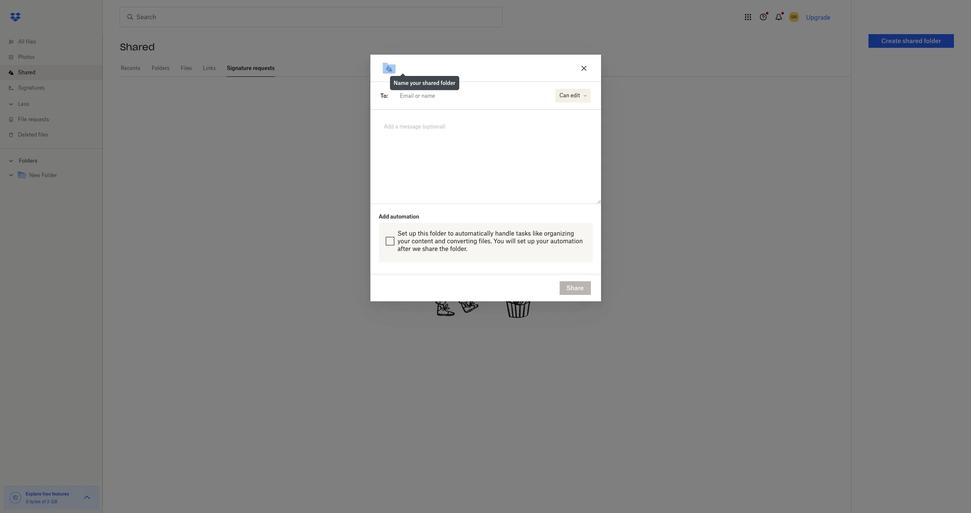 Task type: vqa. For each thing, say whether or not it's contained in the screenshot.
bottommost sample file.pdf image
no



Task type: locate. For each thing, give the bounding box(es) containing it.
requests
[[253, 65, 275, 71], [28, 116, 49, 123], [464, 117, 507, 129]]

1 horizontal spatial files
[[38, 132, 48, 138]]

shared
[[903, 37, 923, 44], [422, 80, 440, 86]]

list containing all files
[[0, 29, 103, 149]]

can
[[560, 92, 569, 99]]

signatures
[[18, 85, 44, 91]]

folders button
[[0, 154, 103, 167]]

shared
[[120, 41, 155, 53], [18, 69, 35, 76]]

list
[[0, 29, 103, 149]]

files.
[[479, 238, 492, 245]]

Contact name field
[[397, 89, 552, 103]]

automation up set on the left of page
[[390, 214, 419, 220]]

up
[[409, 230, 416, 237], [527, 238, 535, 245]]

0 horizontal spatial folders
[[19, 158, 37, 164]]

up right set
[[527, 238, 535, 245]]

folders inside tab list
[[152, 65, 170, 71]]

requests inside file requests link
[[28, 116, 49, 123]]

0 vertical spatial folders
[[152, 65, 170, 71]]

shared right name
[[422, 80, 440, 86]]

automation down organizing
[[550, 238, 583, 245]]

1 vertical spatial folders
[[19, 158, 37, 164]]

name your shared folder
[[394, 80, 456, 86]]

shared list item
[[0, 65, 103, 80]]

shared down photos
[[18, 69, 35, 76]]

can edit
[[560, 92, 580, 99]]

folder up the and
[[430, 230, 446, 237]]

share
[[422, 245, 438, 253]]

0 horizontal spatial automation
[[390, 214, 419, 220]]

shared right create
[[903, 37, 923, 44]]

1 vertical spatial automation
[[550, 238, 583, 245]]

folder up contact name field
[[441, 80, 456, 86]]

0 vertical spatial files
[[26, 38, 36, 45]]

automation
[[390, 214, 419, 220], [550, 238, 583, 245]]

of
[[42, 500, 46, 505]]

1 horizontal spatial requests
[[253, 65, 275, 71]]

folders left files
[[152, 65, 170, 71]]

upgrade
[[806, 13, 831, 21]]

1 vertical spatial shared
[[18, 69, 35, 76]]

files for all files
[[26, 38, 36, 45]]

create
[[881, 37, 901, 44]]

we
[[413, 245, 421, 253]]

in
[[510, 117, 519, 129]]

links
[[203, 65, 216, 71]]

folder inside set up this folder to automatically handle tasks like organizing your content and converting files. you will set up your automation after we share the folder.
[[430, 230, 446, 237]]

2 horizontal spatial requests
[[464, 117, 507, 129]]

requests right signature
[[253, 65, 275, 71]]

1 horizontal spatial shared
[[903, 37, 923, 44]]

0 horizontal spatial shared
[[422, 80, 440, 86]]

0 horizontal spatial shared
[[18, 69, 35, 76]]

files
[[26, 38, 36, 45], [38, 132, 48, 138]]

add automation
[[379, 214, 419, 220]]

files link
[[180, 60, 192, 76]]

folder.
[[450, 245, 467, 253]]

requests inside the signature requests link
[[253, 65, 275, 71]]

folder right create
[[924, 37, 941, 44]]

create shared folder button
[[869, 34, 954, 48]]

your
[[410, 80, 421, 86], [398, 238, 410, 245], [536, 238, 549, 245]]

2 vertical spatial folder
[[430, 230, 446, 237]]

1 vertical spatial shared
[[422, 80, 440, 86]]

photos
[[18, 54, 35, 60]]

shared link
[[7, 65, 103, 80]]

1 horizontal spatial folders
[[152, 65, 170, 71]]

set up this folder to automatically handle tasks like organizing your content and converting files. you will set up your automation after we share the folder.
[[398, 230, 583, 253]]

files for deleted files
[[38, 132, 48, 138]]

folder for name your shared folder
[[441, 80, 456, 86]]

folder
[[924, 37, 941, 44], [441, 80, 456, 86], [430, 230, 446, 237]]

requests left in
[[464, 117, 507, 129]]

folders
[[152, 65, 170, 71], [19, 158, 37, 164]]

all
[[18, 38, 24, 45]]

can edit button
[[556, 89, 591, 103]]

1 vertical spatial files
[[38, 132, 48, 138]]

will
[[506, 238, 516, 245]]

files right all
[[26, 38, 36, 45]]

0 horizontal spatial up
[[409, 230, 416, 237]]

0 horizontal spatial files
[[26, 38, 36, 45]]

signature
[[227, 65, 252, 71]]

tab list
[[120, 60, 851, 77]]

0 vertical spatial up
[[409, 230, 416, 237]]

0 vertical spatial shared
[[903, 37, 923, 44]]

like
[[533, 230, 543, 237]]

folders link
[[151, 60, 170, 76]]

set
[[517, 238, 526, 245]]

your down like
[[536, 238, 549, 245]]

edit
[[571, 92, 580, 99]]

to:
[[381, 93, 388, 99]]

folders inside button
[[19, 158, 37, 164]]

to
[[448, 230, 454, 237]]

requests right file
[[28, 116, 49, 123]]

new folder link
[[17, 170, 96, 182]]

requests for signature requests
[[253, 65, 275, 71]]

you
[[494, 238, 504, 245]]

up right set on the left of page
[[409, 230, 416, 237]]

0 horizontal spatial requests
[[28, 116, 49, 123]]

recents
[[121, 65, 140, 71]]

shared up "recents" 'link'
[[120, 41, 155, 53]]

files right deleted
[[38, 132, 48, 138]]

1 horizontal spatial up
[[527, 238, 535, 245]]

file
[[18, 116, 27, 123]]

1 horizontal spatial automation
[[550, 238, 583, 245]]

illustration of an empty shelf image
[[418, 192, 546, 320]]

tasks
[[516, 230, 531, 237]]

0 vertical spatial automation
[[390, 214, 419, 220]]

0 vertical spatial shared
[[120, 41, 155, 53]]

1 vertical spatial folder
[[441, 80, 456, 86]]

0
[[26, 500, 29, 505]]

and
[[435, 238, 445, 245]]

new
[[29, 172, 40, 179]]

1 vertical spatial up
[[527, 238, 535, 245]]

recents link
[[120, 60, 141, 76]]

tab list containing recents
[[120, 60, 851, 77]]

folders up new
[[19, 158, 37, 164]]

None field
[[388, 87, 554, 104]]

0 vertical spatial folder
[[924, 37, 941, 44]]

folder for set up this folder to automatically handle tasks like organizing your content and converting files. you will set up your automation after we share the folder.
[[430, 230, 446, 237]]

features
[[52, 492, 69, 497]]

free
[[43, 492, 51, 497]]



Task type: describe. For each thing, give the bounding box(es) containing it.
organizing
[[544, 230, 574, 237]]

1 horizontal spatial shared
[[120, 41, 155, 53]]

deleted
[[18, 132, 37, 138]]

shared inside sharing modal dialog
[[422, 80, 440, 86]]

signature requests
[[227, 65, 275, 71]]

files
[[181, 65, 192, 71]]

signatures link
[[7, 80, 103, 96]]

automation inside set up this folder to automatically handle tasks like organizing your content and converting files. you will set up your automation after we share the folder.
[[550, 238, 583, 245]]

converting
[[447, 238, 477, 245]]

shared inside 'list item'
[[18, 69, 35, 76]]

automatically
[[455, 230, 494, 237]]

after
[[398, 245, 411, 253]]

share
[[567, 284, 584, 292]]

folder
[[42, 172, 57, 179]]

add
[[379, 214, 389, 220]]

deleted files
[[18, 132, 48, 138]]

quota usage element
[[9, 491, 22, 505]]

handle
[[495, 230, 514, 237]]

no
[[399, 117, 412, 129]]

name
[[394, 80, 409, 86]]

new folder
[[29, 172, 57, 179]]

links link
[[203, 60, 216, 76]]

deleted files link
[[7, 127, 103, 143]]

gb
[[51, 500, 57, 505]]

signature
[[415, 117, 461, 129]]

bytes
[[30, 500, 41, 505]]

file requests
[[18, 116, 49, 123]]

folder inside button
[[924, 37, 941, 44]]

all files
[[18, 38, 36, 45]]

progress
[[522, 117, 565, 129]]

your right name
[[410, 80, 421, 86]]

sharing modal dialog
[[370, 55, 601, 370]]

upgrade link
[[806, 13, 831, 21]]

this
[[418, 230, 428, 237]]

share button
[[560, 281, 591, 295]]

file requests link
[[7, 112, 103, 127]]

your up after
[[398, 238, 410, 245]]

all files link
[[7, 34, 103, 50]]

explore free features 0 bytes of 2 gb
[[26, 492, 69, 505]]

no signature requests in progress
[[399, 117, 565, 129]]

requests for file requests
[[28, 116, 49, 123]]

2
[[47, 500, 50, 505]]

signature requests link
[[226, 60, 275, 76]]

less image
[[7, 100, 15, 109]]

dropbox image
[[7, 9, 24, 26]]

Add a message (optional) text field
[[381, 120, 591, 140]]

content
[[412, 238, 433, 245]]

set
[[398, 230, 407, 237]]

explore
[[26, 492, 42, 497]]

create shared folder
[[881, 37, 941, 44]]

photos link
[[7, 50, 103, 65]]

the
[[439, 245, 449, 253]]

shared inside button
[[903, 37, 923, 44]]

less
[[18, 101, 29, 107]]



